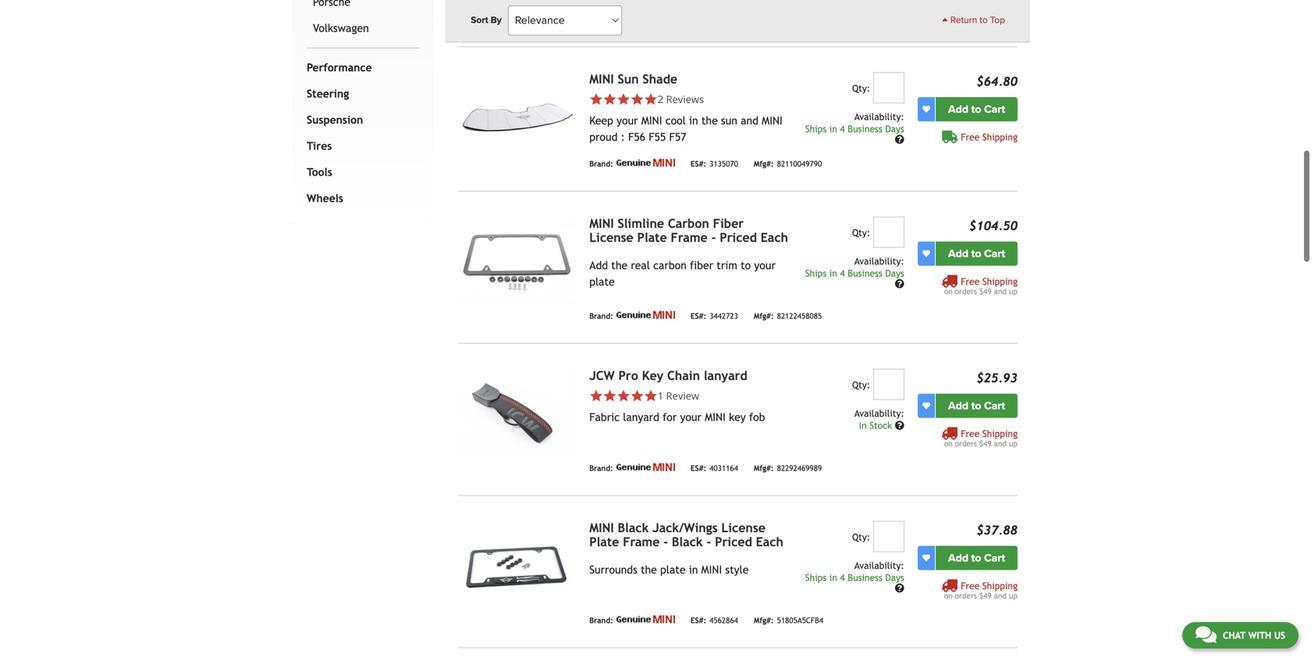 Task type: vqa. For each thing, say whether or not it's contained in the screenshot.
MINI Black Jack/Wings License Plate Frame - Black - Priced Each DAYS
yes



Task type: locate. For each thing, give the bounding box(es) containing it.
2 vertical spatial ships in 4 business days
[[805, 572, 904, 583]]

3 orders from the top
[[955, 591, 977, 600]]

2 ships from the top
[[805, 268, 827, 278]]

0 horizontal spatial frame
[[623, 534, 660, 549]]

priced up trim
[[720, 230, 757, 244]]

each right fiber
[[761, 230, 788, 244]]

ships for mini slimline carbon fiber license plate frame - priced each
[[805, 268, 827, 278]]

4 shipping from the top
[[983, 580, 1018, 591]]

free shipping on orders $49 and up down $25.93
[[944, 428, 1018, 448]]

genuine mini - corporate logo image down the "real"
[[616, 311, 675, 319]]

free shipping on orders $49 and up for $104.50
[[944, 276, 1018, 296]]

frame
[[671, 230, 708, 244], [623, 534, 660, 549]]

1 shipping from the top
[[983, 131, 1018, 142]]

1 horizontal spatial license
[[722, 520, 766, 535]]

frame up surrounds the plate in mini style
[[623, 534, 660, 549]]

2 vertical spatial 4
[[840, 572, 845, 583]]

business for mini black jack/wings license plate frame - black - priced each
[[848, 572, 883, 583]]

0 vertical spatial ships
[[805, 123, 827, 134]]

fabric
[[589, 411, 620, 423]]

1 on from the top
[[944, 287, 953, 296]]

3 availability: from the top
[[854, 408, 904, 419]]

0 horizontal spatial plate
[[589, 275, 615, 288]]

1 days from the top
[[885, 123, 904, 134]]

1 vertical spatial add to wish list image
[[923, 250, 930, 257]]

the for carbon
[[611, 259, 628, 271]]

star image up the keep
[[589, 92, 603, 106]]

in
[[859, 420, 867, 431]]

cart down $64.80
[[984, 102, 1005, 116]]

mini right sun
[[762, 114, 783, 127]]

star image down the shade
[[644, 92, 658, 106]]

1 mfg#: from the top
[[754, 159, 774, 168]]

add to cart button up free shipping
[[936, 97, 1018, 121]]

free down the $104.50
[[961, 276, 980, 287]]

3 days from the top
[[885, 572, 904, 583]]

availability: for mini slimline carbon fiber license plate frame - priced each
[[854, 255, 904, 266]]

plate up the "real"
[[637, 230, 667, 244]]

free down $37.88
[[961, 580, 980, 591]]

3 mfg#: from the top
[[754, 464, 774, 473]]

mini left slimline
[[589, 216, 614, 230]]

ships in 4 business days up 51805a5cfb4
[[805, 572, 904, 583]]

mini up surrounds
[[589, 520, 614, 535]]

2 add to cart from the top
[[948, 247, 1005, 260]]

3 4 from the top
[[840, 572, 845, 583]]

3 free shipping on orders $49 and up from the top
[[944, 580, 1018, 600]]

2 genuine mini - corporate logo image from the top
[[616, 311, 675, 319]]

business for mini slimline carbon fiber license plate frame - priced each
[[848, 268, 883, 278]]

to up free shipping
[[971, 102, 981, 116]]

1 horizontal spatial your
[[680, 411, 702, 423]]

0 vertical spatial each
[[761, 230, 788, 244]]

sun
[[618, 72, 639, 86]]

add to wish list image for $104.50
[[923, 250, 930, 257]]

4 cart from the top
[[984, 551, 1005, 565]]

shipping down the $104.50
[[983, 276, 1018, 287]]

0 vertical spatial on
[[944, 287, 953, 296]]

None number field
[[873, 72, 904, 103], [873, 216, 904, 248], [873, 369, 904, 400], [873, 521, 904, 552], [873, 72, 904, 103], [873, 216, 904, 248], [873, 369, 904, 400], [873, 521, 904, 552]]

1 question circle image from the top
[[895, 279, 904, 288]]

$49 down $37.88
[[979, 591, 992, 600]]

priced inside mini slimline carbon fiber license plate frame - priced each
[[720, 230, 757, 244]]

for
[[663, 411, 677, 423]]

1 vertical spatial $49
[[979, 439, 992, 448]]

4 availability: from the top
[[854, 560, 904, 571]]

on
[[944, 287, 953, 296], [944, 439, 953, 448], [944, 591, 953, 600]]

up for $25.93
[[1009, 439, 1018, 448]]

1 vertical spatial ships in 4 business days
[[805, 268, 904, 278]]

3 brand: from the top
[[589, 311, 613, 320]]

free for $104.50
[[961, 276, 980, 287]]

in
[[689, 114, 698, 127], [830, 123, 837, 134], [830, 268, 837, 278], [689, 563, 698, 576], [830, 572, 837, 583]]

1 horizontal spatial plate
[[660, 563, 686, 576]]

2 on from the top
[[944, 439, 953, 448]]

es#3135070 - 82110049790 - mini sun shade - keep your mini cool in the sun and mini proud : f56 f55 f57 - genuine mini - mini image
[[458, 72, 577, 161]]

add to cart button down the $104.50
[[936, 241, 1018, 266]]

0 vertical spatial the
[[702, 114, 718, 127]]

orders down $25.93
[[955, 439, 977, 448]]

brand: down 'proud'
[[589, 159, 613, 168]]

up for $104.50
[[1009, 287, 1018, 296]]

1 ships from the top
[[805, 123, 827, 134]]

genuine mini - corporate logo image
[[616, 159, 675, 166], [616, 311, 675, 319], [616, 463, 675, 471], [616, 615, 675, 623]]

0 horizontal spatial black
[[618, 520, 649, 535]]

add the real carbon fiber trim to your plate
[[589, 259, 776, 288]]

2 qty: from the top
[[852, 227, 870, 238]]

your right for
[[680, 411, 702, 423]]

brand: up jcw
[[589, 311, 613, 320]]

2 shipping from the top
[[983, 276, 1018, 287]]

es#: left 3135070
[[691, 159, 706, 168]]

1 add to cart button from the top
[[936, 97, 1018, 121]]

sun
[[721, 114, 738, 127]]

ships for mini sun shade
[[805, 123, 827, 134]]

add to wish list image for $64.80
[[923, 105, 930, 113]]

your up :
[[617, 114, 638, 127]]

2 4 from the top
[[840, 268, 845, 278]]

mfg#: 51805a5cfb4
[[754, 616, 823, 625]]

plate up surrounds
[[589, 534, 619, 549]]

3 es#: from the top
[[691, 464, 706, 473]]

4 free from the top
[[961, 580, 980, 591]]

to down $37.88
[[971, 551, 981, 565]]

2 days from the top
[[885, 268, 904, 278]]

add to cart button down $25.93
[[936, 394, 1018, 418]]

top
[[990, 14, 1005, 26]]

free shipping on orders $49 and up for $25.93
[[944, 428, 1018, 448]]

2 vertical spatial question circle image
[[895, 583, 904, 593]]

free shipping on orders $49 and up down $37.88
[[944, 580, 1018, 600]]

pro
[[619, 368, 638, 383]]

1 $49 from the top
[[979, 287, 992, 296]]

chain
[[667, 368, 700, 383]]

1 genuine mini - corporate logo image from the top
[[616, 159, 675, 166]]

frame inside mini slimline carbon fiber license plate frame - priced each
[[671, 230, 708, 244]]

2 free from the top
[[961, 276, 980, 287]]

3 ships in 4 business days from the top
[[805, 572, 904, 583]]

add to cart down the $104.50
[[948, 247, 1005, 260]]

star image
[[589, 92, 603, 106], [644, 92, 658, 106], [644, 389, 658, 403]]

0 horizontal spatial your
[[617, 114, 638, 127]]

lanyard
[[704, 368, 748, 383], [623, 411, 659, 423]]

2 vertical spatial on
[[944, 591, 953, 600]]

performance
[[307, 61, 372, 74]]

0 vertical spatial ships in 4 business days
[[805, 123, 904, 134]]

add for $104.50
[[948, 247, 969, 260]]

orders down $37.88
[[955, 591, 977, 600]]

in stock
[[859, 420, 895, 431]]

$37.88
[[977, 523, 1018, 537]]

0 vertical spatial your
[[617, 114, 638, 127]]

ships up 51805a5cfb4
[[805, 572, 827, 583]]

genuine mini - corporate logo image for license
[[616, 311, 675, 319]]

add to wish list image
[[923, 105, 930, 113], [923, 250, 930, 257], [923, 554, 930, 562]]

to right trim
[[741, 259, 751, 271]]

frame inside mini black jack/wings license plate frame - black - priced each
[[623, 534, 660, 549]]

add to cart for $104.50
[[948, 247, 1005, 260]]

genuine mini - corporate logo image for plate
[[616, 615, 675, 623]]

mfg#: left 82292469989
[[754, 464, 774, 473]]

1 vertical spatial your
[[754, 259, 776, 271]]

0 vertical spatial license
[[589, 230, 634, 244]]

review
[[666, 388, 699, 403]]

to
[[980, 14, 988, 26], [971, 102, 981, 116], [971, 247, 981, 260], [741, 259, 751, 271], [971, 399, 981, 412], [971, 551, 981, 565]]

2 add to wish list image from the top
[[923, 250, 930, 257]]

1 vertical spatial each
[[756, 534, 784, 549]]

ships in 4 business days for mini black jack/wings license plate frame - black - priced each
[[805, 572, 904, 583]]

ships in 4 business days for mini slimline carbon fiber license plate frame - priced each
[[805, 268, 904, 278]]

add to cart button for $37.88
[[936, 546, 1018, 570]]

2 vertical spatial free shipping on orders $49 and up
[[944, 580, 1018, 600]]

2 vertical spatial add to wish list image
[[923, 554, 930, 562]]

the for jack/wings
[[641, 563, 657, 576]]

reviews
[[666, 92, 704, 106]]

volkswagen
[[313, 22, 369, 34]]

es#: left 4562864
[[691, 616, 706, 625]]

orders down the $104.50
[[955, 287, 977, 296]]

license inside mini slimline carbon fiber license plate frame - priced each
[[589, 230, 634, 244]]

2 vertical spatial your
[[680, 411, 702, 423]]

$49 for $37.88
[[979, 591, 992, 600]]

4 for mini slimline carbon fiber license plate frame - priced each
[[840, 268, 845, 278]]

1 vertical spatial ships
[[805, 268, 827, 278]]

add to cart button for $25.93
[[936, 394, 1018, 418]]

wheels
[[307, 192, 343, 204]]

1 vertical spatial the
[[611, 259, 628, 271]]

3 add to cart button from the top
[[936, 394, 1018, 418]]

and inside keep your mini cool in the sun and mini proud : f56 f55 f57
[[741, 114, 759, 127]]

mfg#: left '82110049790'
[[754, 159, 774, 168]]

days for mini black jack/wings license plate frame - black - priced each
[[885, 572, 904, 583]]

shipping down $64.80
[[983, 131, 1018, 142]]

mini inside mini slimline carbon fiber license plate frame - priced each
[[589, 216, 614, 230]]

and down the $104.50
[[994, 287, 1007, 296]]

1 vertical spatial days
[[885, 268, 904, 278]]

mini sun shade link
[[589, 72, 678, 86]]

star image
[[603, 92, 617, 106], [617, 92, 630, 106], [630, 92, 644, 106], [589, 389, 603, 403], [603, 389, 617, 403], [617, 389, 630, 403], [630, 389, 644, 403]]

1 horizontal spatial lanyard
[[704, 368, 748, 383]]

4562864
[[710, 616, 738, 625]]

3 add to cart from the top
[[948, 399, 1005, 412]]

1 horizontal spatial black
[[672, 534, 703, 549]]

es#: for chain
[[691, 464, 706, 473]]

priced
[[720, 230, 757, 244], [715, 534, 752, 549]]

free down $64.80
[[961, 131, 980, 142]]

shipping down $25.93
[[983, 428, 1018, 439]]

caret up image
[[942, 15, 948, 24]]

-
[[711, 230, 716, 244], [664, 534, 668, 549], [707, 534, 711, 549]]

1 ships in 4 business days from the top
[[805, 123, 904, 134]]

with
[[1249, 630, 1272, 641]]

0 vertical spatial priced
[[720, 230, 757, 244]]

free
[[961, 131, 980, 142], [961, 276, 980, 287], [961, 428, 980, 439], [961, 580, 980, 591]]

1 free shipping on orders $49 and up from the top
[[944, 276, 1018, 296]]

0 vertical spatial frame
[[671, 230, 708, 244]]

to down $25.93
[[971, 399, 981, 412]]

2 horizontal spatial your
[[754, 259, 776, 271]]

2 reviews
[[658, 92, 704, 106]]

frame up the fiber
[[671, 230, 708, 244]]

0 vertical spatial $49
[[979, 287, 992, 296]]

2 brand: from the top
[[589, 159, 613, 168]]

4
[[840, 123, 845, 134], [840, 268, 845, 278], [840, 572, 845, 583]]

1 horizontal spatial plate
[[637, 230, 667, 244]]

es#: left 4031164
[[691, 464, 706, 473]]

3 question circle image from the top
[[895, 583, 904, 593]]

your right trim
[[754, 259, 776, 271]]

license up the "real"
[[589, 230, 634, 244]]

0 horizontal spatial plate
[[589, 534, 619, 549]]

2 vertical spatial $49
[[979, 591, 992, 600]]

82292469989
[[777, 464, 822, 473]]

orders for $104.50
[[955, 287, 977, 296]]

and down $25.93
[[994, 439, 1007, 448]]

4 genuine mini - corporate logo image from the top
[[616, 615, 675, 623]]

add to cart button down $37.88
[[936, 546, 1018, 570]]

real
[[631, 259, 650, 271]]

4 brand: from the top
[[589, 464, 613, 473]]

genuine mini - corporate logo image down for
[[616, 463, 675, 471]]

1 qty: from the top
[[852, 83, 870, 93]]

2 free shipping on orders $49 and up from the top
[[944, 428, 1018, 448]]

add to cart down $37.88
[[948, 551, 1005, 565]]

1 vertical spatial orders
[[955, 439, 977, 448]]

add to cart up free shipping
[[948, 102, 1005, 116]]

1 vertical spatial plate
[[589, 534, 619, 549]]

mini left key
[[705, 411, 726, 423]]

1 vertical spatial lanyard
[[623, 411, 659, 423]]

2 availability: from the top
[[854, 255, 904, 266]]

0 vertical spatial question circle image
[[895, 279, 904, 288]]

es#:
[[691, 159, 706, 168], [691, 311, 706, 320], [691, 464, 706, 473], [691, 616, 706, 625]]

1 vertical spatial free shipping on orders $49 and up
[[944, 428, 1018, 448]]

ships in 4 business days up question circle icon at right top
[[805, 123, 904, 134]]

1 cart from the top
[[984, 102, 1005, 116]]

genuine mini - corporate logo image for lanyard
[[616, 463, 675, 471]]

0 horizontal spatial license
[[589, 230, 634, 244]]

1 vertical spatial on
[[944, 439, 953, 448]]

proud
[[589, 131, 618, 143]]

to down the $104.50
[[971, 247, 981, 260]]

0 vertical spatial days
[[885, 123, 904, 134]]

4 es#: from the top
[[691, 616, 706, 625]]

2 reviews link
[[589, 92, 791, 106], [658, 92, 704, 106]]

2 es#: from the top
[[691, 311, 706, 320]]

and down $37.88
[[994, 591, 1007, 600]]

brand:
[[589, 15, 613, 24], [589, 159, 613, 168], [589, 311, 613, 320], [589, 464, 613, 473], [589, 616, 613, 625]]

your
[[617, 114, 638, 127], [754, 259, 776, 271], [680, 411, 702, 423]]

ships
[[805, 123, 827, 134], [805, 268, 827, 278], [805, 572, 827, 583]]

2 $49 from the top
[[979, 439, 992, 448]]

0 vertical spatial lanyard
[[704, 368, 748, 383]]

$49 down $25.93
[[979, 439, 992, 448]]

2 business from the top
[[848, 268, 883, 278]]

$49
[[979, 287, 992, 296], [979, 439, 992, 448], [979, 591, 992, 600]]

4 add to cart from the top
[[948, 551, 1005, 565]]

add to cart down $25.93
[[948, 399, 1005, 412]]

jack/wings
[[653, 520, 718, 535]]

0 vertical spatial business
[[848, 123, 883, 134]]

2 ships in 4 business days from the top
[[805, 268, 904, 278]]

2 2 reviews link from the left
[[658, 92, 704, 106]]

key
[[642, 368, 664, 383]]

add inside add the real carbon fiber trim to your plate
[[589, 259, 608, 271]]

5 brand: from the top
[[589, 616, 613, 625]]

f57
[[669, 131, 686, 143]]

brand: down 'fabric'
[[589, 464, 613, 473]]

2 vertical spatial days
[[885, 572, 904, 583]]

2 question circle image from the top
[[895, 421, 904, 430]]

license up style
[[722, 520, 766, 535]]

51805a5cfb4
[[777, 616, 823, 625]]

2 vertical spatial up
[[1009, 591, 1018, 600]]

license inside mini black jack/wings license plate frame - black - priced each
[[722, 520, 766, 535]]

2 vertical spatial business
[[848, 572, 883, 583]]

1 vertical spatial priced
[[715, 534, 752, 549]]

0 vertical spatial plate
[[589, 275, 615, 288]]

mfg#: for license
[[754, 616, 774, 625]]

2 1 review link from the left
[[658, 388, 699, 403]]

in for mini sun shade
[[830, 123, 837, 134]]

1 horizontal spatial the
[[641, 563, 657, 576]]

3 $49 from the top
[[979, 591, 992, 600]]

tires link
[[304, 133, 417, 159]]

black up surrounds
[[618, 520, 649, 535]]

question circle image
[[895, 279, 904, 288], [895, 421, 904, 430], [895, 583, 904, 593]]

to left top
[[980, 14, 988, 26]]

free shipping on orders $49 and up
[[944, 276, 1018, 296], [944, 428, 1018, 448], [944, 580, 1018, 600]]

0 vertical spatial free shipping on orders $49 and up
[[944, 276, 1018, 296]]

the inside add the real carbon fiber trim to your plate
[[611, 259, 628, 271]]

the left the "real"
[[611, 259, 628, 271]]

1 availability: from the top
[[854, 111, 904, 122]]

priced up style
[[715, 534, 752, 549]]

3 genuine mini - corporate logo image from the top
[[616, 463, 675, 471]]

4 qty: from the top
[[852, 531, 870, 542]]

1 1 review link from the left
[[589, 388, 791, 403]]

0 vertical spatial orders
[[955, 287, 977, 296]]

cart down $37.88
[[984, 551, 1005, 565]]

days
[[885, 123, 904, 134], [885, 268, 904, 278], [885, 572, 904, 583]]

4 add to cart button from the top
[[936, 546, 1018, 570]]

lanyard left for
[[623, 411, 659, 423]]

ships in 4 business days up 82122458085
[[805, 268, 904, 278]]

0 vertical spatial up
[[1009, 287, 1018, 296]]

1 orders from the top
[[955, 287, 977, 296]]

brand: left jowua - corporate logo
[[589, 15, 613, 24]]

1 business from the top
[[848, 123, 883, 134]]

3 up from the top
[[1009, 591, 1018, 600]]

2 vertical spatial the
[[641, 563, 657, 576]]

qty: for jcw pro key chain lanyard
[[852, 379, 870, 390]]

ships in 4 business days
[[805, 123, 904, 134], [805, 268, 904, 278], [805, 572, 904, 583]]

1 horizontal spatial frame
[[671, 230, 708, 244]]

2 cart from the top
[[984, 247, 1005, 260]]

3 on from the top
[[944, 591, 953, 600]]

2 vertical spatial ships
[[805, 572, 827, 583]]

and right sun
[[741, 114, 759, 127]]

business
[[848, 123, 883, 134], [848, 268, 883, 278], [848, 572, 883, 583]]

3 ships from the top
[[805, 572, 827, 583]]

cart down the $104.50
[[984, 247, 1005, 260]]

4 for mini black jack/wings license plate frame - black - priced each
[[840, 572, 845, 583]]

3 business from the top
[[848, 572, 883, 583]]

on for $37.88
[[944, 591, 953, 600]]

mfg#:
[[754, 159, 774, 168], [754, 311, 774, 320], [754, 464, 774, 473], [754, 616, 774, 625]]

3 shipping from the top
[[983, 428, 1018, 439]]

to inside return to top link
[[980, 14, 988, 26]]

1 add to wish list image from the top
[[923, 105, 930, 113]]

add for $37.88
[[948, 551, 969, 565]]

$49 down the $104.50
[[979, 287, 992, 296]]

free shipping on orders $49 and up down the $104.50
[[944, 276, 1018, 296]]

lanyard right chain
[[704, 368, 748, 383]]

orders for $25.93
[[955, 439, 977, 448]]

1 brand: from the top
[[589, 15, 613, 24]]

the right surrounds
[[641, 563, 657, 576]]

0 vertical spatial plate
[[637, 230, 667, 244]]

3 cart from the top
[[984, 399, 1005, 412]]

qty:
[[852, 83, 870, 93], [852, 227, 870, 238], [852, 379, 870, 390], [852, 531, 870, 542]]

the
[[702, 114, 718, 127], [611, 259, 628, 271], [641, 563, 657, 576]]

1 vertical spatial 4
[[840, 268, 845, 278]]

each
[[761, 230, 788, 244], [756, 534, 784, 549]]

2 add to cart button from the top
[[936, 241, 1018, 266]]

the left sun
[[702, 114, 718, 127]]

shade
[[643, 72, 678, 86]]

1 4 from the top
[[840, 123, 845, 134]]

on for $104.50
[[944, 287, 953, 296]]

es#: 3442723
[[691, 311, 738, 320]]

and
[[741, 114, 759, 127], [994, 287, 1007, 296], [994, 439, 1007, 448], [994, 591, 1007, 600]]

0 vertical spatial 4
[[840, 123, 845, 134]]

2 vertical spatial orders
[[955, 591, 977, 600]]

tools link
[[304, 159, 417, 185]]

brand: for mini black jack/wings license plate frame - black - priced each
[[589, 616, 613, 625]]

1 add to cart from the top
[[948, 102, 1005, 116]]

each inside mini black jack/wings license plate frame - black - priced each
[[756, 534, 784, 549]]

surrounds
[[589, 563, 637, 576]]

es#: left 3442723
[[691, 311, 706, 320]]

keep
[[589, 114, 613, 127]]

star image down 'key'
[[644, 389, 658, 403]]

1 vertical spatial up
[[1009, 439, 1018, 448]]

up down the $104.50
[[1009, 287, 1018, 296]]

es#: for license
[[691, 616, 706, 625]]

mfg#: left 51805a5cfb4
[[754, 616, 774, 625]]

suspension
[[307, 113, 363, 126]]

2 orders from the top
[[955, 439, 977, 448]]

1 vertical spatial frame
[[623, 534, 660, 549]]

key
[[729, 411, 746, 423]]

cart down $25.93
[[984, 399, 1005, 412]]

0 horizontal spatial the
[[611, 259, 628, 271]]

ships up 82122458085
[[805, 268, 827, 278]]

tires
[[307, 140, 332, 152]]

up down $37.88
[[1009, 591, 1018, 600]]

2 up from the top
[[1009, 439, 1018, 448]]

genuine mini - corporate logo image down the f56
[[616, 159, 675, 166]]

4 mfg#: from the top
[[754, 616, 774, 625]]

free down $25.93
[[961, 428, 980, 439]]

2 mfg#: from the top
[[754, 311, 774, 320]]

black up surrounds the plate in mini style
[[672, 534, 703, 549]]

3 qty: from the top
[[852, 379, 870, 390]]

1 up from the top
[[1009, 287, 1018, 296]]

1 vertical spatial license
[[722, 520, 766, 535]]

1 vertical spatial business
[[848, 268, 883, 278]]

in for mini slimline carbon fiber license plate frame - priced each
[[830, 268, 837, 278]]

3 add to wish list image from the top
[[923, 554, 930, 562]]

2 horizontal spatial the
[[702, 114, 718, 127]]

shipping down $37.88
[[983, 580, 1018, 591]]

82122458085
[[777, 311, 822, 320]]

1 vertical spatial question circle image
[[895, 421, 904, 430]]

plate
[[637, 230, 667, 244], [589, 534, 619, 549]]

ships up '82110049790'
[[805, 123, 827, 134]]

license
[[589, 230, 634, 244], [722, 520, 766, 535]]

brand: down surrounds
[[589, 616, 613, 625]]

genuine mini - corporate logo image down surrounds the plate in mini style
[[616, 615, 675, 623]]

3 free from the top
[[961, 428, 980, 439]]

add to cart button
[[936, 97, 1018, 121], [936, 241, 1018, 266], [936, 394, 1018, 418], [936, 546, 1018, 570]]

chat with us
[[1223, 630, 1285, 641]]

each down mfg#: 82292469989
[[756, 534, 784, 549]]

mfg#: left 82122458085
[[754, 311, 774, 320]]

cart for $64.80
[[984, 102, 1005, 116]]

up down $25.93
[[1009, 439, 1018, 448]]

return
[[951, 14, 977, 26]]

0 vertical spatial add to wish list image
[[923, 105, 930, 113]]

plate
[[589, 275, 615, 288], [660, 563, 686, 576]]

brand: for jcw pro key chain lanyard
[[589, 464, 613, 473]]



Task type: describe. For each thing, give the bounding box(es) containing it.
to inside add the real carbon fiber trim to your plate
[[741, 259, 751, 271]]

steering
[[307, 87, 349, 100]]

jcw pro key chain lanyard link
[[589, 368, 748, 383]]

to for $25.93
[[971, 399, 981, 412]]

cool
[[666, 114, 686, 127]]

3135070
[[710, 159, 738, 168]]

by
[[491, 14, 502, 26]]

cart for $37.88
[[984, 551, 1005, 565]]

jowua - corporate logo image
[[616, 6, 699, 22]]

chat
[[1223, 630, 1246, 641]]

4 for mini sun shade
[[840, 123, 845, 134]]

es#: for fiber
[[691, 311, 706, 320]]

keep your mini cool in the sun and mini proud : f56 f55 f57
[[589, 114, 783, 143]]

qty: for mini slimline carbon fiber license plate frame - priced each
[[852, 227, 870, 238]]

question circle image for $104.50
[[895, 279, 904, 288]]

es#4562864 - 51805a5cfb4 - mini black jack/wings license plate frame - black - priced each - surrounds the plate in mini style - genuine mini - mini image
[[458, 521, 577, 610]]

mini inside mini black jack/wings license plate frame - black - priced each
[[589, 520, 614, 535]]

volkswagen link
[[310, 15, 417, 41]]

and for $37.88
[[994, 591, 1007, 600]]

plate inside mini slimline carbon fiber license plate frame - priced each
[[637, 230, 667, 244]]

$49 for $104.50
[[979, 287, 992, 296]]

qty: for mini sun shade
[[852, 83, 870, 93]]

brand: for mini sun shade
[[589, 159, 613, 168]]

shipping for $37.88
[[983, 580, 1018, 591]]

star image for sun
[[644, 92, 658, 106]]

jcw pro key chain lanyard
[[589, 368, 748, 383]]

add to cart for $37.88
[[948, 551, 1005, 565]]

mini black jack/wings license plate frame - black - priced each
[[589, 520, 784, 549]]

priced inside mini black jack/wings license plate frame - black - priced each
[[715, 534, 752, 549]]

$64.80
[[977, 74, 1018, 88]]

3442723
[[710, 311, 738, 320]]

mini slimline carbon fiber license plate frame - priced each
[[589, 216, 788, 244]]

free shipping
[[961, 131, 1018, 142]]

your inside add the real carbon fiber trim to your plate
[[754, 259, 776, 271]]

wheels link
[[304, 185, 417, 211]]

82110049790
[[777, 159, 822, 168]]

:
[[621, 131, 625, 143]]

ships for mini black jack/wings license plate frame - black - priced each
[[805, 572, 827, 583]]

f56
[[628, 131, 645, 143]]

mini black jack/wings license plate frame - black - priced each link
[[589, 520, 784, 549]]

2
[[658, 92, 664, 106]]

question circle image
[[895, 134, 904, 144]]

mini sun shade
[[589, 72, 678, 86]]

fiber
[[713, 216, 744, 230]]

es#: 4031164
[[691, 464, 738, 473]]

add to cart for $25.93
[[948, 399, 1005, 412]]

es#3442723 - 82122458085 - mini slimline carbon fiber license plate frame - priced each - add the real carbon fiber trim to your plate - genuine mini - mini image
[[458, 216, 577, 305]]

days for mini sun shade
[[885, 123, 904, 134]]

suspension link
[[304, 107, 417, 133]]

sort
[[471, 14, 488, 26]]

f55
[[649, 131, 666, 143]]

your inside keep your mini cool in the sun and mini proud : f56 f55 f57
[[617, 114, 638, 127]]

each inside mini slimline carbon fiber license plate frame - priced each
[[761, 230, 788, 244]]

the inside keep your mini cool in the sun and mini proud : f56 f55 f57
[[702, 114, 718, 127]]

es#4031164 - 82292469989 - jcw pro key chain lanyard  - fabric lanyard for your mini key fob - genuine mini - mini image
[[458, 369, 577, 458]]

business for mini sun shade
[[848, 123, 883, 134]]

$49 for $25.93
[[979, 439, 992, 448]]

jcw
[[589, 368, 615, 383]]

style
[[725, 563, 749, 576]]

steering link
[[304, 81, 417, 107]]

availability: for mini sun shade
[[854, 111, 904, 122]]

mfg#: 82122458085
[[754, 311, 822, 320]]

1 free from the top
[[961, 131, 980, 142]]

orders for $37.88
[[955, 591, 977, 600]]

in inside keep your mini cool in the sun and mini proud : f56 f55 f57
[[689, 114, 698, 127]]

carbon
[[653, 259, 687, 271]]

mfg#: for chain
[[754, 464, 774, 473]]

$104.50
[[969, 218, 1018, 233]]

ships in 4 business days for mini sun shade
[[805, 123, 904, 134]]

0 horizontal spatial lanyard
[[623, 411, 659, 423]]

novelty & gifts subcategories element
[[307, 0, 420, 48]]

mini up f55
[[641, 114, 662, 127]]

carbon
[[668, 216, 709, 230]]

- inside mini slimline carbon fiber license plate frame - priced each
[[711, 230, 716, 244]]

free for $25.93
[[961, 428, 980, 439]]

add for $25.93
[[948, 399, 969, 412]]

add for $64.80
[[948, 102, 969, 116]]

1 2 reviews link from the left
[[589, 92, 791, 106]]

free shipping on orders $49 and up for $37.88
[[944, 580, 1018, 600]]

availability: for jcw pro key chain lanyard
[[854, 408, 904, 419]]

question circle image for $37.88
[[895, 583, 904, 593]]

plate inside add the real carbon fiber trim to your plate
[[589, 275, 615, 288]]

mfg#: for fiber
[[754, 311, 774, 320]]

mini left sun
[[589, 72, 614, 86]]

1 review
[[658, 388, 699, 403]]

1
[[658, 388, 664, 403]]

qty: for mini black jack/wings license plate frame - black - priced each
[[852, 531, 870, 542]]

days for mini slimline carbon fiber license plate frame - priced each
[[885, 268, 904, 278]]

to for $104.50
[[971, 247, 981, 260]]

tools
[[307, 166, 332, 178]]

on for $25.93
[[944, 439, 953, 448]]

sort by
[[471, 14, 502, 26]]

1 vertical spatial plate
[[660, 563, 686, 576]]

mini left style
[[701, 563, 722, 576]]

4031164
[[710, 464, 738, 473]]

return to top link
[[942, 13, 1005, 27]]

mini slimline carbon fiber license plate frame - priced each link
[[589, 216, 788, 244]]

to for $37.88
[[971, 551, 981, 565]]

shipping for $25.93
[[983, 428, 1018, 439]]

cart for $25.93
[[984, 399, 1005, 412]]

add to wish list image for $37.88
[[923, 554, 930, 562]]

free for $37.88
[[961, 580, 980, 591]]

fiber
[[690, 259, 713, 271]]

add to cart button for $104.50
[[936, 241, 1018, 266]]

availability: for mini black jack/wings license plate frame - black - priced each
[[854, 560, 904, 571]]

1 es#: from the top
[[691, 159, 706, 168]]

slimline
[[618, 216, 664, 230]]

mfg#: 82292469989
[[754, 464, 822, 473]]

add to cart button for $64.80
[[936, 97, 1018, 121]]

brand: for mini slimline carbon fiber license plate frame - priced each
[[589, 311, 613, 320]]

fob
[[749, 411, 765, 423]]

chat with us link
[[1182, 622, 1299, 649]]

in for mini black jack/wings license plate frame - black - priced each
[[830, 572, 837, 583]]

mfg#: 82110049790
[[754, 159, 822, 168]]

fabric lanyard for your mini key fob
[[589, 411, 765, 423]]

plate inside mini black jack/wings license plate frame - black - priced each
[[589, 534, 619, 549]]

trim
[[717, 259, 737, 271]]

es#: 3135070
[[691, 159, 738, 168]]

and for $25.93
[[994, 439, 1007, 448]]

$25.93
[[977, 371, 1018, 385]]

us
[[1274, 630, 1285, 641]]

up for $37.88
[[1009, 591, 1018, 600]]

stock
[[870, 420, 892, 431]]

comments image
[[1196, 625, 1217, 644]]

star image for pro
[[644, 389, 658, 403]]

shipping for $104.50
[[983, 276, 1018, 287]]

return to top
[[948, 14, 1005, 26]]

add to wish list image
[[923, 402, 930, 410]]

es#: 4562864
[[691, 616, 738, 625]]

and for $104.50
[[994, 287, 1007, 296]]

to for $64.80
[[971, 102, 981, 116]]

cart for $104.50
[[984, 247, 1005, 260]]

add to cart for $64.80
[[948, 102, 1005, 116]]

surrounds the plate in mini style
[[589, 563, 749, 576]]

performance link
[[304, 54, 417, 81]]



